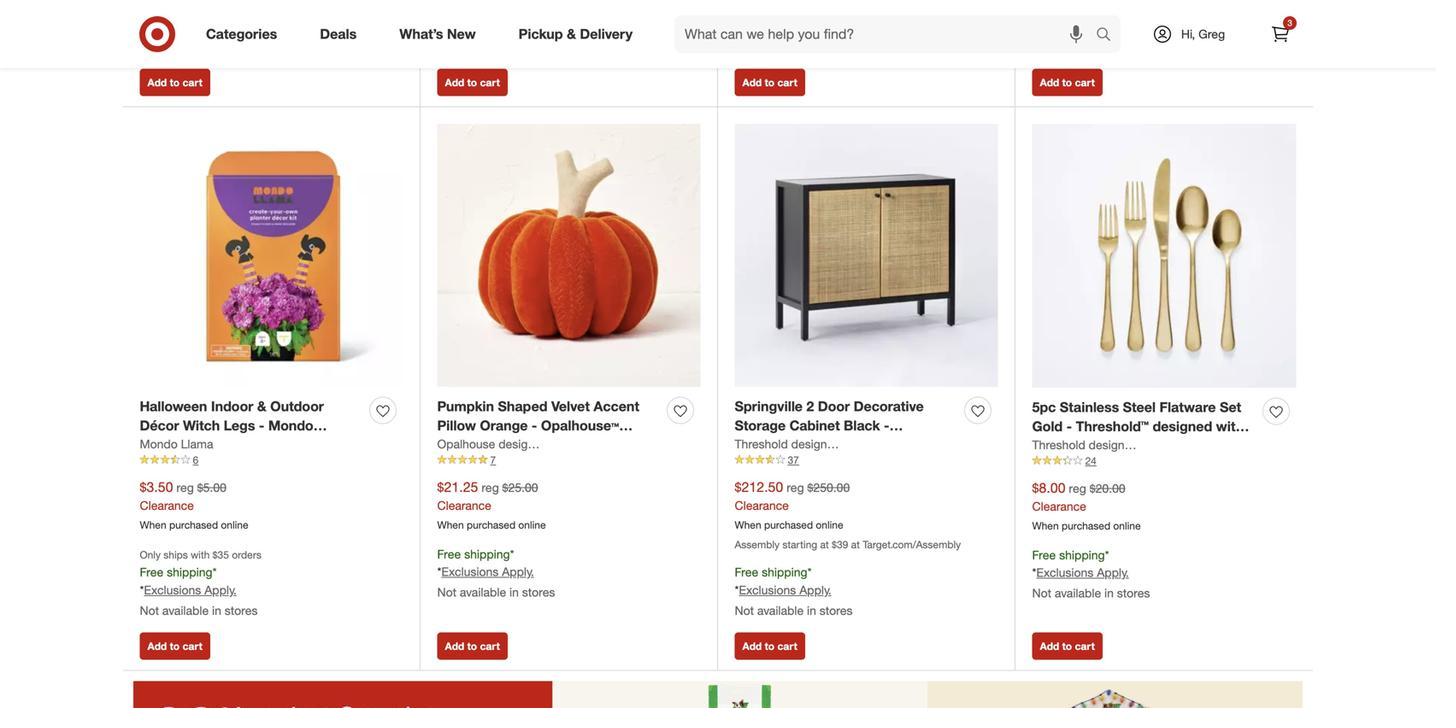 Task type: vqa. For each thing, say whether or not it's contained in the screenshot.
MCGEE in SPRINGVILLE 2 DOOR DECORATIVE STORAGE CABINET BLACK - THRESHOLD™ DESIGNED WITH STUDIO MCGEE
yes



Task type: locate. For each thing, give the bounding box(es) containing it.
reg down 37
[[787, 481, 804, 496]]

when for $21.25
[[437, 519, 464, 532]]

0 horizontal spatial threshold designed w/studio mcgee link
[[735, 436, 935, 453]]

reg inside the $3.50 reg $5.00 clearance when purchased online
[[177, 481, 194, 496]]

pumpkin shaped velvet accent pillow orange - opalhouse™ designed with jungalow™ link
[[437, 397, 661, 454]]

exclusions
[[144, 1, 201, 16], [1037, 1, 1094, 16], [442, 19, 499, 34], [739, 19, 796, 34], [442, 565, 499, 580], [1037, 566, 1094, 581], [144, 583, 201, 598], [739, 583, 796, 598]]

at left $39
[[821, 539, 829, 551]]

1 horizontal spatial mondo
[[268, 418, 314, 435]]

0 vertical spatial mondo
[[268, 418, 314, 435]]

designed up the 24
[[1089, 438, 1139, 453]]

with left $35
[[191, 549, 210, 562]]

online
[[221, 519, 248, 532], [519, 519, 546, 532], [816, 519, 844, 532], [1114, 520, 1141, 533]]

mondo llama link
[[140, 436, 213, 453]]

threshold designed w/studio mcgee
[[735, 437, 935, 452], [1033, 438, 1232, 453]]

when up "only"
[[140, 519, 166, 532]]

1 horizontal spatial studio
[[1033, 438, 1075, 455]]

- up opalhouse designed with jungalow
[[532, 418, 537, 435]]

0 horizontal spatial mondo
[[140, 437, 178, 452]]

free shipping * * exclusions apply. not available in stores for pumpkin shaped velvet accent pillow orange - opalhouse™ designed with jungalow™
[[437, 547, 555, 600]]

online for $8.00
[[1114, 520, 1141, 533]]

when up assembly at the bottom of the page
[[735, 519, 762, 532]]

when for $212.50
[[735, 519, 762, 532]]

opalhouse designed with jungalow link
[[437, 436, 628, 453]]

1 vertical spatial threshold™
[[735, 437, 808, 454]]

online inside $8.00 reg $20.00 clearance when purchased online
[[1114, 520, 1141, 533]]

threshold down gold
[[1033, 438, 1086, 453]]

shipping for 5pc stainless steel flatware set gold - threshold™ designed with studio mcgee
[[1060, 548, 1105, 563]]

& right pickup
[[567, 26, 576, 42]]

online up orders
[[221, 519, 248, 532]]

reg inside $8.00 reg $20.00 clearance when purchased online
[[1069, 482, 1087, 497]]

purchased down $25.00
[[467, 519, 516, 532]]

accent
[[594, 398, 640, 415]]

purchased inside $212.50 reg $250.00 clearance when purchased online assembly starting at $39 at target.com/assembly
[[765, 519, 813, 532]]

5pc stainless steel flatware set gold - threshold™ designed with studio mcgee image
[[1033, 124, 1297, 388], [1033, 124, 1297, 388]]

purchased for $3.50
[[169, 519, 218, 532]]

studio inside springville 2 door decorative storage cabinet black - threshold™ designed with studio mcgee
[[907, 437, 949, 454]]

threshold designed w/studio mcgee link for threshold™
[[735, 436, 935, 453]]

1 horizontal spatial threshold designed w/studio mcgee
[[1033, 438, 1232, 453]]

clearance for $21.25
[[437, 499, 492, 514]]

gold
[[1033, 419, 1063, 435]]

springville
[[735, 398, 803, 415]]

threshold designed w/studio mcgee link
[[735, 436, 935, 453], [1033, 437, 1232, 454]]

add to cart
[[148, 76, 203, 89], [445, 76, 500, 89], [743, 76, 798, 89], [1040, 76, 1095, 89], [148, 640, 203, 653], [445, 640, 500, 653], [743, 640, 798, 653], [1040, 640, 1095, 653]]

shipping
[[762, 1, 808, 16], [464, 547, 510, 562], [1060, 548, 1105, 563], [167, 565, 213, 580], [762, 565, 808, 580]]

clearance down the $8.00
[[1033, 499, 1087, 514]]

springville 2 door decorative storage cabinet black - threshold™ designed with studio mcgee image
[[735, 124, 998, 387], [735, 124, 998, 387]]

free inside only ships with $35 orders free shipping * * exclusions apply. not available in stores
[[140, 565, 164, 580]]

free for 5pc stainless steel flatware set gold - threshold™ designed with studio mcgee
[[1033, 548, 1056, 563]]

*
[[140, 1, 144, 16], [808, 1, 812, 16], [1033, 1, 1037, 16], [437, 19, 442, 34], [735, 19, 739, 34], [510, 547, 514, 562], [1105, 548, 1110, 563], [437, 565, 442, 580], [213, 565, 217, 580], [808, 565, 812, 580], [1033, 566, 1037, 581], [140, 583, 144, 598], [735, 583, 739, 598]]

threshold™ inside 5pc stainless steel flatware set gold - threshold™ designed with studio mcgee
[[1076, 419, 1149, 435]]

mondo llama
[[140, 437, 213, 452]]

1 horizontal spatial at
[[851, 539, 860, 551]]

purchased inside the $3.50 reg $5.00 clearance when purchased online
[[169, 519, 218, 532]]

purchased inside $21.25 reg $25.00 clearance when purchased online
[[467, 519, 516, 532]]

apply. inside only ships with $35 orders free shipping * * exclusions apply. not available in stores
[[205, 583, 237, 598]]

online inside $212.50 reg $250.00 clearance when purchased online assembly starting at $39 at target.com/assembly
[[816, 519, 844, 532]]

target.com/assembly
[[863, 539, 961, 551]]

clearance down '$212.50'
[[735, 499, 789, 514]]

clearance down $21.25
[[437, 499, 492, 514]]

0 horizontal spatial threshold™
[[735, 437, 808, 454]]

threshold down 'storage'
[[735, 437, 788, 452]]

1 horizontal spatial threshold designed w/studio mcgee link
[[1033, 437, 1232, 454]]

pumpkin
[[437, 398, 494, 415]]

$20.00
[[1090, 482, 1126, 497]]

threshold™ down stainless
[[1076, 419, 1149, 435]]

0 horizontal spatial at
[[821, 539, 829, 551]]

threshold designed w/studio mcgee down cabinet on the right bottom of page
[[735, 437, 935, 452]]

free for pumpkin shaped velvet accent pillow orange - opalhouse™ designed with jungalow™
[[437, 547, 461, 562]]

designed down black
[[812, 437, 872, 454]]

with down set
[[1217, 419, 1244, 435]]

0 horizontal spatial threshold designed w/studio mcgee
[[735, 437, 935, 452]]

- down decorative at the right
[[884, 418, 890, 435]]

5pc stainless steel flatware set gold - threshold™ designed with studio mcgee
[[1033, 399, 1244, 455]]

purchased
[[169, 519, 218, 532], [467, 519, 516, 532], [765, 519, 813, 532], [1062, 520, 1111, 533]]

clearance inside $21.25 reg $25.00 clearance when purchased online
[[437, 499, 492, 514]]

stores inside only ships with $35 orders free shipping * * exclusions apply. not available in stores
[[225, 604, 258, 619]]

online down the $20.00
[[1114, 520, 1141, 533]]

reg for $212.50
[[787, 481, 804, 496]]

with inside only ships with $35 orders free shipping * * exclusions apply. not available in stores
[[191, 549, 210, 562]]

* exclusions apply. not available in stores
[[140, 1, 258, 36], [1033, 1, 1151, 37], [437, 19, 555, 54]]

add to cart button
[[140, 69, 210, 96], [437, 69, 508, 96], [735, 69, 805, 96], [1033, 69, 1103, 96], [140, 633, 210, 660], [437, 633, 508, 660], [735, 633, 805, 660], [1033, 633, 1103, 660]]

threshold™
[[1076, 419, 1149, 435], [735, 437, 808, 454]]

llama™
[[140, 437, 187, 454]]

threshold™ down 'storage'
[[735, 437, 808, 454]]

purchased up starting
[[765, 519, 813, 532]]

reg left $5.00
[[177, 481, 194, 496]]

designed down pillow
[[437, 437, 497, 454]]

ships
[[164, 549, 188, 562]]

mcgee down decorative at the right
[[895, 437, 935, 452]]

not
[[140, 21, 159, 36], [1033, 22, 1052, 37], [437, 39, 457, 54], [735, 39, 754, 54], [437, 586, 457, 600], [1033, 586, 1052, 601], [140, 604, 159, 619], [735, 604, 754, 619]]

only
[[140, 549, 161, 562]]

threshold™ inside springville 2 door decorative storage cabinet black - threshold™ designed with studio mcgee
[[735, 437, 808, 454]]

designed inside springville 2 door decorative storage cabinet black - threshold™ designed with studio mcgee
[[812, 437, 872, 454]]

online inside the $3.50 reg $5.00 clearance when purchased online
[[221, 519, 248, 532]]

2
[[807, 398, 814, 415]]

available
[[162, 21, 209, 36], [1055, 22, 1102, 37], [460, 39, 506, 54], [758, 39, 804, 54], [460, 586, 506, 600], [1055, 586, 1102, 601], [162, 604, 209, 619], [758, 604, 804, 619]]

free shipping * * exclusions apply. not available in stores
[[735, 1, 853, 54], [437, 547, 555, 600], [1033, 548, 1151, 601], [735, 565, 853, 619]]

studio down decorative at the right
[[907, 437, 949, 454]]

reg inside $21.25 reg $25.00 clearance when purchased online
[[482, 481, 499, 496]]

0 horizontal spatial &
[[257, 398, 267, 415]]

with
[[1217, 419, 1244, 435], [552, 437, 574, 452], [501, 437, 528, 454], [875, 437, 903, 454], [191, 549, 210, 562]]

stores
[[225, 21, 258, 36], [1118, 22, 1151, 37], [522, 39, 555, 54], [820, 39, 853, 54], [522, 586, 555, 600], [1118, 586, 1151, 601], [225, 604, 258, 619], [820, 604, 853, 619]]

threshold for gold
[[1033, 438, 1086, 453]]

clearance inside $212.50 reg $250.00 clearance when purchased online assembly starting at $39 at target.com/assembly
[[735, 499, 789, 514]]

when inside the $3.50 reg $5.00 clearance when purchased online
[[140, 519, 166, 532]]

- right gold
[[1067, 419, 1073, 435]]

pumpkin shaped velvet accent pillow orange - opalhouse™ designed with jungalow™ image
[[437, 124, 701, 387], [437, 124, 701, 387]]

threshold designed w/studio mcgee for threshold™
[[735, 437, 935, 452]]

designed inside 5pc stainless steel flatware set gold - threshold™ designed with studio mcgee
[[1153, 419, 1213, 435]]

1 horizontal spatial threshold
[[1033, 438, 1086, 453]]

- inside springville 2 door decorative storage cabinet black - threshold™ designed with studio mcgee
[[884, 418, 890, 435]]

clearance inside the $3.50 reg $5.00 clearance when purchased online
[[140, 499, 194, 514]]

pillow
[[437, 418, 476, 435]]

reg down 7
[[482, 481, 499, 496]]

at right $39
[[851, 539, 860, 551]]

purchased down the $20.00
[[1062, 520, 1111, 533]]

$21.25
[[437, 479, 478, 496]]

designed down flatware
[[1153, 419, 1213, 435]]

mondo inside the halloween indoor & outdoor décor witch legs - mondo llama™
[[268, 418, 314, 435]]

& right indoor
[[257, 398, 267, 415]]

clearance inside $8.00 reg $20.00 clearance when purchased online
[[1033, 499, 1087, 514]]

search button
[[1089, 15, 1130, 56]]

pickup & delivery
[[519, 26, 633, 42]]

reg inside $212.50 reg $250.00 clearance when purchased online assembly starting at $39 at target.com/assembly
[[787, 481, 804, 496]]

with down orange
[[501, 437, 528, 454]]

black
[[844, 418, 880, 435]]

online inside $21.25 reg $25.00 clearance when purchased online
[[519, 519, 546, 532]]

categories link
[[192, 15, 299, 53]]

when inside $212.50 reg $250.00 clearance when purchased online assembly starting at $39 at target.com/assembly
[[735, 519, 762, 532]]

apply.
[[205, 1, 237, 16], [1097, 1, 1130, 16], [502, 19, 534, 34], [800, 19, 832, 34], [502, 565, 534, 580], [1097, 566, 1130, 581], [205, 583, 237, 598], [800, 583, 832, 598]]

with inside springville 2 door decorative storage cabinet black - threshold™ designed with studio mcgee
[[875, 437, 903, 454]]

with down black
[[875, 437, 903, 454]]

when down $21.25
[[437, 519, 464, 532]]

studio down gold
[[1033, 438, 1075, 455]]

in
[[212, 21, 221, 36], [1105, 22, 1114, 37], [510, 39, 519, 54], [807, 39, 817, 54], [510, 586, 519, 600], [1105, 586, 1114, 601], [212, 604, 221, 619], [807, 604, 817, 619]]

halloween indoor & outdoor décor witch legs - mondo llama™ link
[[140, 397, 363, 454]]

studio
[[907, 437, 949, 454], [1033, 438, 1075, 455]]

online up $39
[[816, 519, 844, 532]]

0 horizontal spatial w/studio
[[845, 437, 892, 452]]

3 link
[[1262, 15, 1300, 53]]

when inside $21.25 reg $25.00 clearance when purchased online
[[437, 519, 464, 532]]

0 vertical spatial threshold™
[[1076, 419, 1149, 435]]

add
[[148, 76, 167, 89], [445, 76, 465, 89], [743, 76, 762, 89], [1040, 76, 1060, 89], [148, 640, 167, 653], [445, 640, 465, 653], [743, 640, 762, 653], [1040, 640, 1060, 653]]

reg right the $8.00
[[1069, 482, 1087, 497]]

1 vertical spatial mondo
[[140, 437, 178, 452]]

exclusions inside only ships with $35 orders free shipping * * exclusions apply. not available in stores
[[144, 583, 201, 598]]

assembly
[[735, 539, 780, 551]]

purchased up ships
[[169, 519, 218, 532]]

door
[[818, 398, 850, 415]]

6
[[193, 454, 199, 467]]

0 horizontal spatial * exclusions apply. not available in stores
[[140, 1, 258, 36]]

mcgee up '$212.50'
[[735, 457, 781, 474]]

0 horizontal spatial studio
[[907, 437, 949, 454]]

3
[[1288, 18, 1293, 28]]

halloween indoor & outdoor décor witch legs - mondo llama™ image
[[140, 124, 403, 387], [140, 124, 403, 387]]

mondo down décor at left bottom
[[140, 437, 178, 452]]

reg
[[177, 481, 194, 496], [482, 481, 499, 496], [787, 481, 804, 496], [1069, 482, 1087, 497]]

1 horizontal spatial &
[[567, 26, 576, 42]]

mondo down 'outdoor'
[[268, 418, 314, 435]]

studio inside 5pc stainless steel flatware set gold - threshold™ designed with studio mcgee
[[1033, 438, 1075, 455]]

flatware
[[1160, 399, 1216, 416]]

threshold designed w/studio mcgee link down steel
[[1033, 437, 1232, 454]]

threshold for cabinet
[[735, 437, 788, 452]]

1 vertical spatial &
[[257, 398, 267, 415]]

available inside only ships with $35 orders free shipping * * exclusions apply. not available in stores
[[162, 604, 209, 619]]

mcgee down stainless
[[1078, 438, 1125, 455]]

w/studio up 37 link
[[845, 437, 892, 452]]

$35
[[213, 549, 229, 562]]

-
[[259, 418, 265, 435], [532, 418, 537, 435], [884, 418, 890, 435], [1067, 419, 1073, 435]]

when down the $8.00
[[1033, 520, 1059, 533]]

&
[[567, 26, 576, 42], [257, 398, 267, 415]]

37
[[788, 454, 799, 467]]

designed
[[1153, 419, 1213, 435], [499, 437, 548, 452], [792, 437, 841, 452], [437, 437, 497, 454], [812, 437, 872, 454], [1089, 438, 1139, 453]]

purchased inside $8.00 reg $20.00 clearance when purchased online
[[1062, 520, 1111, 533]]

w/studio up 24 link
[[1142, 438, 1190, 453]]

threshold designed w/studio mcgee up 24 link
[[1033, 438, 1232, 453]]

free
[[735, 1, 759, 16], [437, 547, 461, 562], [1033, 548, 1056, 563], [140, 565, 164, 580], [735, 565, 759, 580]]

mcgee
[[895, 437, 935, 452], [1193, 438, 1232, 453], [1078, 438, 1125, 455], [735, 457, 781, 474]]

1 at from the left
[[821, 539, 829, 551]]

with up 7 link
[[552, 437, 574, 452]]

threshold designed w/studio mcgee link down cabinet on the right bottom of page
[[735, 436, 935, 453]]

1 horizontal spatial w/studio
[[1142, 438, 1190, 453]]

w/studio
[[845, 437, 892, 452], [1142, 438, 1190, 453]]

0 horizontal spatial threshold
[[735, 437, 788, 452]]

1 horizontal spatial threshold™
[[1076, 419, 1149, 435]]

shipping inside only ships with $35 orders free shipping * * exclusions apply. not available in stores
[[167, 565, 213, 580]]

when inside $8.00 reg $20.00 clearance when purchased online
[[1033, 520, 1059, 533]]

- right legs
[[259, 418, 265, 435]]

at
[[821, 539, 829, 551], [851, 539, 860, 551]]

clearance down $3.50
[[140, 499, 194, 514]]

online down $25.00
[[519, 519, 546, 532]]

when for $8.00
[[1033, 520, 1059, 533]]



Task type: describe. For each thing, give the bounding box(es) containing it.
24 link
[[1033, 454, 1297, 469]]

shaped
[[498, 398, 548, 415]]

7
[[490, 454, 496, 467]]

halloween
[[140, 398, 207, 415]]

in inside only ships with $35 orders free shipping * * exclusions apply. not available in stores
[[212, 604, 221, 619]]

shipping for pumpkin shaped velvet accent pillow orange - opalhouse™ designed with jungalow™
[[464, 547, 510, 562]]

orange
[[480, 418, 528, 435]]

online for $212.50
[[816, 519, 844, 532]]

springville 2 door decorative storage cabinet black - threshold™ designed with studio mcgee
[[735, 398, 949, 474]]

$212.50
[[735, 479, 784, 496]]

designed inside pumpkin shaped velvet accent pillow orange - opalhouse™ designed with jungalow™
[[437, 437, 497, 454]]

with inside pumpkin shaped velvet accent pillow orange - opalhouse™ designed with jungalow™
[[501, 437, 528, 454]]

storage
[[735, 418, 786, 435]]

$8.00
[[1033, 480, 1066, 497]]

$212.50 reg $250.00 clearance when purchased online assembly starting at $39 at target.com/assembly
[[735, 479, 961, 551]]

hi, greg
[[1182, 27, 1226, 41]]

mcgee inside springville 2 door decorative storage cabinet black - threshold™ designed with studio mcgee
[[735, 457, 781, 474]]

What can we help you find? suggestions appear below search field
[[675, 15, 1101, 53]]

online for $3.50
[[221, 519, 248, 532]]

1 horizontal spatial * exclusions apply. not available in stores
[[437, 19, 555, 54]]

with inside 5pc stainless steel flatware set gold - threshold™ designed with studio mcgee
[[1217, 419, 1244, 435]]

greg
[[1199, 27, 1226, 41]]

$8.00 reg $20.00 clearance when purchased online
[[1033, 480, 1141, 533]]

$25.00
[[503, 481, 538, 496]]

only ships with $35 orders free shipping * * exclusions apply. not available in stores
[[140, 549, 262, 619]]

online for $21.25
[[519, 519, 546, 532]]

reg for $21.25
[[482, 481, 499, 496]]

cabinet
[[790, 418, 840, 435]]

pumpkin shaped velvet accent pillow orange - opalhouse™ designed with jungalow™
[[437, 398, 640, 454]]

when for $3.50
[[140, 519, 166, 532]]

designed down orange
[[499, 437, 548, 452]]

springville 2 door decorative storage cabinet black - threshold™ designed with studio mcgee link
[[735, 397, 958, 474]]

mcgee inside 5pc stainless steel flatware set gold - threshold™ designed with studio mcgee
[[1078, 438, 1125, 455]]

- inside the halloween indoor & outdoor décor witch legs - mondo llama™
[[259, 418, 265, 435]]

clearance for $212.50
[[735, 499, 789, 514]]

$3.50
[[140, 479, 173, 496]]

llama
[[181, 437, 213, 452]]

pickup
[[519, 26, 563, 42]]

pickup & delivery link
[[504, 15, 654, 53]]

orders
[[232, 549, 262, 562]]

& inside the halloween indoor & outdoor décor witch legs - mondo llama™
[[257, 398, 267, 415]]

free shipping * * exclusions apply. not available in stores for 5pc stainless steel flatware set gold - threshold™ designed with studio mcgee
[[1033, 548, 1151, 601]]

velvet
[[552, 398, 590, 415]]

decorative
[[854, 398, 924, 415]]

stainless
[[1060, 399, 1120, 416]]

7 link
[[437, 453, 701, 468]]

$3.50 reg $5.00 clearance when purchased online
[[140, 479, 248, 532]]

décor
[[140, 418, 179, 435]]

steel
[[1123, 399, 1156, 416]]

opalhouse designed with jungalow
[[437, 437, 628, 452]]

$21.25 reg $25.00 clearance when purchased online
[[437, 479, 546, 532]]

$250.00
[[808, 481, 850, 496]]

0 vertical spatial &
[[567, 26, 576, 42]]

5pc stainless steel flatware set gold - threshold™ designed with studio mcgee link
[[1033, 398, 1257, 455]]

deals
[[320, 26, 357, 42]]

set
[[1220, 399, 1242, 416]]

w/studio for -
[[845, 437, 892, 452]]

jungalow™
[[532, 437, 603, 454]]

37 link
[[735, 453, 998, 468]]

delivery
[[580, 26, 633, 42]]

outdoor
[[270, 398, 324, 415]]

2 at from the left
[[851, 539, 860, 551]]

threshold designed w/studio mcgee for designed
[[1033, 438, 1232, 453]]

6 link
[[140, 453, 403, 468]]

new
[[447, 26, 476, 42]]

hi,
[[1182, 27, 1196, 41]]

clearance for $8.00
[[1033, 499, 1087, 514]]

indoor
[[211, 398, 253, 415]]

advertisement region
[[123, 682, 1314, 709]]

not inside only ships with $35 orders free shipping * * exclusions apply. not available in stores
[[140, 604, 159, 619]]

designed down cabinet on the right bottom of page
[[792, 437, 841, 452]]

opalhouse™
[[541, 418, 619, 435]]

starting
[[783, 539, 818, 551]]

jungalow
[[577, 437, 628, 452]]

2 horizontal spatial * exclusions apply. not available in stores
[[1033, 1, 1151, 37]]

purchased for $8.00
[[1062, 520, 1111, 533]]

purchased for $212.50
[[765, 519, 813, 532]]

- inside pumpkin shaped velvet accent pillow orange - opalhouse™ designed with jungalow™
[[532, 418, 537, 435]]

shipping for springville 2 door decorative storage cabinet black - threshold™ designed with studio mcgee
[[762, 565, 808, 580]]

legs
[[224, 418, 255, 435]]

what's
[[400, 26, 443, 42]]

reg for $3.50
[[177, 481, 194, 496]]

what's new
[[400, 26, 476, 42]]

opalhouse
[[437, 437, 495, 452]]

mcgee down set
[[1193, 438, 1232, 453]]

search
[[1089, 27, 1130, 44]]

free for springville 2 door decorative storage cabinet black - threshold™ designed with studio mcgee
[[735, 565, 759, 580]]

5pc
[[1033, 399, 1056, 416]]

24
[[1086, 455, 1097, 468]]

$39
[[832, 539, 849, 551]]

$5.00
[[197, 481, 227, 496]]

purchased for $21.25
[[467, 519, 516, 532]]

deals link
[[305, 15, 378, 53]]

- inside 5pc stainless steel flatware set gold - threshold™ designed with studio mcgee
[[1067, 419, 1073, 435]]

halloween indoor & outdoor décor witch legs - mondo llama™
[[140, 398, 324, 454]]

what's new link
[[385, 15, 497, 53]]

categories
[[206, 26, 277, 42]]

threshold designed w/studio mcgee link for designed
[[1033, 437, 1232, 454]]

witch
[[183, 418, 220, 435]]

free shipping * * exclusions apply. not available in stores for springville 2 door decorative storage cabinet black - threshold™ designed with studio mcgee
[[735, 565, 853, 619]]

w/studio for threshold™
[[1142, 438, 1190, 453]]

reg for $8.00
[[1069, 482, 1087, 497]]

clearance for $3.50
[[140, 499, 194, 514]]



